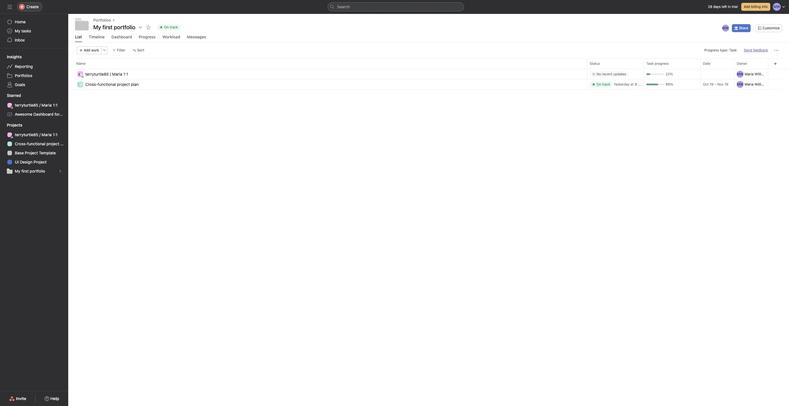 Task type: vqa. For each thing, say whether or not it's contained in the screenshot.
Add work
yes



Task type: locate. For each thing, give the bounding box(es) containing it.
0 vertical spatial cross-functional project plan
[[85, 82, 139, 87]]

terryturtle85 down projects
[[15, 132, 38, 137]]

cross-functional project plan link
[[85, 81, 139, 88], [3, 139, 68, 149]]

date
[[704, 61, 711, 66]]

track up workload
[[170, 25, 178, 29]]

my inside my first portfolio link
[[15, 169, 20, 174]]

track
[[170, 25, 178, 29], [603, 82, 611, 86]]

home link
[[3, 17, 65, 26]]

dashboard down first portfolio
[[112, 34, 132, 39]]

1 vertical spatial on track
[[597, 82, 611, 86]]

0 vertical spatial terryturtle85 / maria 1:1
[[85, 72, 128, 76]]

my tasks link
[[3, 26, 65, 36]]

terryturtle85 inside cell
[[85, 72, 109, 76]]

cross- inside projects "element"
[[15, 141, 27, 146]]

1 horizontal spatial track
[[603, 82, 611, 86]]

1 horizontal spatial plan
[[131, 82, 139, 87]]

oct
[[704, 82, 709, 87]]

task
[[730, 48, 738, 52], [647, 61, 654, 66]]

0 horizontal spatial cross-
[[15, 141, 27, 146]]

my for my tasks
[[15, 28, 20, 33]]

my left tasks on the top of page
[[15, 28, 20, 33]]

0 vertical spatial project
[[117, 82, 130, 87]]

0 vertical spatial terryturtle85 / maria 1:1 link
[[85, 71, 128, 77]]

remove image
[[768, 72, 771, 76]]

row
[[68, 58, 790, 69], [68, 69, 790, 69]]

no recent updates cell
[[588, 69, 645, 79]]

portfolios up my first portfolio
[[93, 18, 111, 22]]

functional up base project template
[[27, 141, 45, 146]]

project right "new"
[[70, 112, 83, 117]]

more actions image
[[775, 48, 780, 53]]

1 horizontal spatial cross-functional project plan link
[[85, 81, 139, 88]]

1 vertical spatial progress
[[705, 48, 720, 52]]

search button
[[328, 2, 464, 11]]

0 horizontal spatial portfolios link
[[3, 71, 65, 80]]

1 vertical spatial on
[[597, 82, 602, 86]]

row containing name
[[68, 58, 790, 69]]

1 vertical spatial cross-functional project plan link
[[3, 139, 68, 149]]

0 vertical spatial on
[[164, 25, 169, 29]]

my left first
[[15, 169, 20, 174]]

dashboard inside awesome dashboard for new project link
[[33, 112, 54, 117]]

terryturtle85 / maria 1:1 inside cell
[[85, 72, 128, 76]]

remove image
[[768, 83, 771, 86]]

1 horizontal spatial functional
[[98, 82, 116, 87]]

0 horizontal spatial cross-functional project plan
[[15, 141, 68, 146]]

my up timeline
[[93, 24, 101, 30]]

0 vertical spatial williams
[[755, 72, 769, 76]]

on down no
[[597, 82, 602, 86]]

1 vertical spatial terryturtle85 / maria 1:1
[[15, 103, 58, 108]]

cell down remove icon
[[735, 79, 772, 90]]

1 vertical spatial terryturtle85
[[15, 103, 38, 108]]

2 vertical spatial terryturtle85
[[15, 132, 38, 137]]

starred
[[7, 93, 21, 98]]

name
[[76, 61, 86, 66]]

0 vertical spatial functional
[[98, 82, 116, 87]]

project
[[117, 82, 130, 87], [46, 141, 59, 146]]

portfolios link up my first portfolio
[[93, 17, 111, 23]]

cross-
[[85, 82, 98, 87], [15, 141, 27, 146]]

terryturtle85 / maria 1:1 link up base project template
[[3, 130, 65, 139]]

my first portfolio
[[15, 169, 45, 174]]

cross- right list icon
[[85, 82, 98, 87]]

mw left "share" button
[[723, 26, 729, 30]]

cell down updates
[[588, 79, 647, 90]]

0 horizontal spatial on track
[[164, 25, 178, 29]]

0 vertical spatial portfolios
[[93, 18, 111, 22]]

1 vertical spatial cross-functional project plan
[[15, 141, 68, 146]]

/ down the filter dropdown button
[[110, 72, 111, 76]]

add
[[745, 5, 751, 9], [84, 48, 90, 52]]

sort button
[[130, 46, 147, 54]]

cell containing on track
[[588, 79, 647, 90]]

2 vertical spatial terryturtle85 / maria 1:1
[[15, 132, 58, 137]]

maria inside projects "element"
[[42, 132, 52, 137]]

track inside cell
[[603, 82, 611, 86]]

customize
[[763, 26, 780, 30]]

my inside my tasks link
[[15, 28, 20, 33]]

my tasks
[[15, 28, 31, 33]]

project up the portfolio
[[34, 160, 47, 165]]

for
[[55, 112, 60, 117]]

williams inside terryturtle85 / maria 1:1 row
[[755, 72, 769, 76]]

info
[[762, 5, 768, 9]]

1:1 inside projects "element"
[[53, 132, 58, 137]]

maria inside "cross-functional project plan" row
[[745, 82, 754, 86]]

template
[[39, 151, 56, 155]]

cross-functional project plan
[[85, 82, 139, 87], [15, 141, 68, 146]]

project
[[70, 112, 83, 117], [25, 151, 38, 155], [34, 160, 47, 165]]

insights button
[[0, 54, 22, 60]]

1 vertical spatial plan
[[60, 141, 68, 146]]

1:1 up for
[[53, 103, 58, 108]]

2 williams from the top
[[755, 82, 769, 86]]

0 vertical spatial portfolios link
[[93, 17, 111, 23]]

terryturtle85 / maria 1:1 link for cross-functional project plan
[[3, 130, 65, 139]]

mw right 16
[[738, 82, 744, 86]]

1 vertical spatial portfolios
[[15, 73, 32, 78]]

maria left remove image
[[745, 82, 754, 86]]

1 vertical spatial track
[[603, 82, 611, 86]]

0 horizontal spatial progress
[[139, 34, 156, 39]]

task inside dropdown button
[[730, 48, 738, 52]]

0 vertical spatial progress
[[139, 34, 156, 39]]

0 vertical spatial track
[[170, 25, 178, 29]]

messages link
[[187, 34, 206, 42]]

portfolios down reporting
[[15, 73, 32, 78]]

1 vertical spatial maria williams
[[745, 82, 769, 86]]

terryturtle85 / maria 1:1 up base project template
[[15, 132, 58, 137]]

1 vertical spatial williams
[[755, 82, 769, 86]]

hide sidebar image
[[7, 5, 12, 9]]

williams for terryturtle85 / maria 1:1
[[755, 72, 769, 76]]

on up workload
[[164, 25, 169, 29]]

add for add billing info
[[745, 5, 751, 9]]

awesome
[[15, 112, 32, 117]]

0 vertical spatial cross-functional project plan link
[[85, 81, 139, 88]]

terryturtle85 / maria 1:1 row
[[68, 69, 790, 80]]

cross- up base
[[15, 141, 27, 146]]

1:1 up template
[[53, 132, 58, 137]]

people image
[[79, 72, 82, 76]]

on track down recent
[[597, 82, 611, 86]]

progress left type:
[[705, 48, 720, 52]]

williams up remove image
[[755, 72, 769, 76]]

maria up template
[[42, 132, 52, 137]]

status
[[590, 61, 601, 66]]

new
[[61, 112, 69, 117]]

1 vertical spatial project
[[25, 151, 38, 155]]

0 horizontal spatial dashboard
[[33, 112, 54, 117]]

on track
[[164, 25, 178, 29], [597, 82, 611, 86]]

cross-functional project plan inside cell
[[85, 82, 139, 87]]

left
[[722, 5, 728, 9]]

progress type: task button
[[702, 46, 740, 54]]

projects button
[[0, 122, 22, 128]]

functional right list icon
[[98, 82, 116, 87]]

recent
[[603, 72, 613, 76]]

terryturtle85 up awesome
[[15, 103, 38, 108]]

0 horizontal spatial portfolios
[[15, 73, 32, 78]]

1 horizontal spatial dashboard
[[112, 34, 132, 39]]

terryturtle85 inside starred element
[[15, 103, 38, 108]]

mw inside "cross-functional project plan" row
[[738, 82, 744, 86]]

0 horizontal spatial on
[[164, 25, 169, 29]]

task left progress
[[647, 61, 654, 66]]

maria up awesome dashboard for new project
[[42, 103, 52, 108]]

0 horizontal spatial plan
[[60, 141, 68, 146]]

cell down owner
[[735, 69, 772, 79]]

create
[[26, 4, 39, 9]]

maria williams inside "cross-functional project plan" row
[[745, 82, 769, 86]]

/ inside starred element
[[39, 103, 41, 108]]

terryturtle85 / maria 1:1 link up awesome
[[3, 101, 65, 110]]

maria williams for cross-functional project plan
[[745, 82, 769, 86]]

track down recent
[[603, 82, 611, 86]]

1 horizontal spatial add
[[745, 5, 751, 9]]

1:1 down filter
[[123, 72, 128, 76]]

maria williams down remove icon
[[745, 82, 769, 86]]

1 maria williams from the top
[[745, 72, 769, 76]]

on inside dropdown button
[[164, 25, 169, 29]]

on track inside "cross-functional project plan" row
[[597, 82, 611, 86]]

1 vertical spatial /
[[39, 103, 41, 108]]

track for cell containing on track
[[603, 82, 611, 86]]

0 horizontal spatial project
[[46, 141, 59, 146]]

reporting
[[15, 64, 33, 69]]

1 horizontal spatial cross-functional project plan
[[85, 82, 139, 87]]

/ up base project template
[[39, 132, 41, 137]]

terryturtle85 / maria 1:1 link inside cell
[[85, 71, 128, 77]]

progress type: task
[[705, 48, 738, 52]]

on track inside on track dropdown button
[[164, 25, 178, 29]]

2 maria williams from the top
[[745, 82, 769, 86]]

cell for terryturtle85 / maria 1:1
[[735, 69, 772, 79]]

cell
[[735, 69, 772, 79], [588, 79, 647, 90], [735, 79, 772, 90]]

mw down owner
[[738, 72, 744, 76]]

2 vertical spatial /
[[39, 132, 41, 137]]

1 horizontal spatial task
[[730, 48, 738, 52]]

goals
[[15, 82, 25, 87]]

1 vertical spatial terryturtle85 / maria 1:1 link
[[3, 101, 65, 110]]

terryturtle85 / maria 1:1 up awesome dashboard for new project link at left top
[[15, 103, 58, 108]]

/ for cross-functional project plan
[[39, 132, 41, 137]]

29 days left in trial
[[709, 5, 739, 9]]

on track up workload
[[164, 25, 178, 29]]

add inside button
[[745, 5, 751, 9]]

1 vertical spatial 1:1
[[53, 103, 58, 108]]

/ inside projects "element"
[[39, 132, 41, 137]]

functional inside projects "element"
[[27, 141, 45, 146]]

mw inside terryturtle85 / maria 1:1 row
[[738, 72, 744, 76]]

filter button
[[110, 46, 128, 54]]

0 vertical spatial maria williams
[[745, 72, 769, 76]]

0 vertical spatial terryturtle85
[[85, 72, 109, 76]]

1:1 inside starred element
[[53, 103, 58, 108]]

task right type:
[[730, 48, 738, 52]]

maria williams up remove image
[[745, 72, 769, 76]]

/
[[110, 72, 111, 76], [39, 103, 41, 108], [39, 132, 41, 137]]

cross-functional project plan cell
[[68, 79, 588, 90]]

0 vertical spatial cross-
[[85, 82, 98, 87]]

1 vertical spatial add
[[84, 48, 90, 52]]

terryturtle85
[[85, 72, 109, 76], [15, 103, 38, 108], [15, 132, 38, 137]]

add left billing
[[745, 5, 751, 9]]

terryturtle85 / maria 1:1 for awesome dashboard for new project
[[15, 103, 58, 108]]

insights element
[[0, 52, 68, 91]]

0 vertical spatial add
[[745, 5, 751, 9]]

1 horizontal spatial on track
[[597, 82, 611, 86]]

1 vertical spatial mw
[[738, 72, 744, 76]]

1 vertical spatial project
[[46, 141, 59, 146]]

williams inside "cross-functional project plan" row
[[755, 82, 769, 86]]

1 horizontal spatial on
[[597, 82, 602, 86]]

2 vertical spatial 1:1
[[53, 132, 58, 137]]

1 horizontal spatial progress
[[705, 48, 720, 52]]

terryturtle85 / maria 1:1
[[85, 72, 128, 76], [15, 103, 58, 108], [15, 132, 58, 137]]

1 row from the top
[[68, 58, 790, 69]]

22%
[[666, 72, 674, 76]]

project inside "element"
[[46, 141, 59, 146]]

1:1 for cross-functional project plan
[[53, 132, 58, 137]]

maria williams inside terryturtle85 / maria 1:1 row
[[745, 72, 769, 76]]

filter
[[117, 48, 125, 52]]

goals link
[[3, 80, 65, 89]]

1 horizontal spatial cross-
[[85, 82, 98, 87]]

1 vertical spatial dashboard
[[33, 112, 54, 117]]

terryturtle85 / maria 1:1 link down more actions image
[[85, 71, 128, 77]]

portfolios link
[[93, 17, 111, 23], [3, 71, 65, 80]]

19
[[710, 82, 714, 87]]

progress down add to starred icon
[[139, 34, 156, 39]]

portfolios link down reporting
[[3, 71, 65, 80]]

0 vertical spatial project
[[70, 112, 83, 117]]

williams down remove icon
[[755, 82, 769, 86]]

maria
[[112, 72, 122, 76], [745, 72, 754, 76], [745, 82, 754, 86], [42, 103, 52, 108], [42, 132, 52, 137]]

0 horizontal spatial add
[[84, 48, 90, 52]]

terryturtle85 / maria 1:1 cell
[[68, 69, 588, 80]]

at
[[631, 82, 634, 86]]

1:1
[[123, 72, 128, 76], [53, 103, 58, 108], [53, 132, 58, 137]]

portfolios
[[93, 18, 111, 22], [15, 73, 32, 78]]

reporting link
[[3, 62, 65, 71]]

0 vertical spatial 1:1
[[123, 72, 128, 76]]

maria williams for terryturtle85 / maria 1:1
[[745, 72, 769, 76]]

0 horizontal spatial track
[[170, 25, 178, 29]]

ui design project
[[15, 160, 47, 165]]

0 vertical spatial task
[[730, 48, 738, 52]]

0 vertical spatial dashboard
[[112, 34, 132, 39]]

2 vertical spatial terryturtle85 / maria 1:1 link
[[3, 130, 65, 139]]

1 vertical spatial cross-
[[15, 141, 27, 146]]

1 horizontal spatial project
[[117, 82, 130, 87]]

functional
[[98, 82, 116, 87], [27, 141, 45, 146]]

1 williams from the top
[[755, 72, 769, 76]]

terryturtle85 inside projects "element"
[[15, 132, 38, 137]]

plan
[[131, 82, 139, 87], [60, 141, 68, 146]]

dashboard left for
[[33, 112, 54, 117]]

terryturtle85 / maria 1:1 inside starred element
[[15, 103, 58, 108]]

0 horizontal spatial task
[[647, 61, 654, 66]]

1 vertical spatial functional
[[27, 141, 45, 146]]

0 vertical spatial /
[[110, 72, 111, 76]]

my first portfolio link
[[3, 167, 65, 176]]

terryturtle85 / maria 1:1 inside projects "element"
[[15, 132, 58, 137]]

add inside 'button'
[[84, 48, 90, 52]]

show options image
[[138, 25, 143, 30]]

0 vertical spatial on track
[[164, 25, 178, 29]]

my first portfolio
[[93, 24, 135, 30]]

0 horizontal spatial functional
[[27, 141, 45, 146]]

0 vertical spatial plan
[[131, 82, 139, 87]]

progress inside dropdown button
[[705, 48, 720, 52]]

dashboard
[[112, 34, 132, 39], [33, 112, 54, 117]]

/ up awesome dashboard for new project link at left top
[[39, 103, 41, 108]]

terryturtle85 right people image
[[85, 72, 109, 76]]

cross-functional project plan row
[[68, 79, 790, 90]]

terryturtle85 / maria 1:1 down more actions image
[[85, 72, 128, 76]]

66%
[[666, 82, 674, 86]]

add left work
[[84, 48, 90, 52]]

project up 'ui design project'
[[25, 151, 38, 155]]

2 vertical spatial mw
[[738, 82, 744, 86]]

share button
[[733, 24, 751, 32]]

1 horizontal spatial portfolios
[[93, 18, 111, 22]]

track inside dropdown button
[[170, 25, 178, 29]]

on inside cell
[[597, 82, 602, 86]]

progress
[[139, 34, 156, 39], [705, 48, 720, 52]]



Task type: describe. For each thing, give the bounding box(es) containing it.
customize button
[[756, 24, 783, 32]]

projects
[[7, 123, 22, 128]]

insights
[[7, 54, 22, 59]]

add work
[[84, 48, 99, 52]]

portfolio
[[30, 169, 45, 174]]

1:1 inside cell
[[123, 72, 128, 76]]

plan inside projects "element"
[[60, 141, 68, 146]]

1 horizontal spatial portfolios link
[[93, 17, 111, 23]]

terryturtle85 / maria 1:1 link for awesome dashboard for new project
[[3, 101, 65, 110]]

my for my first portfolio
[[93, 24, 101, 30]]

workload link
[[163, 34, 180, 42]]

workload
[[163, 34, 180, 39]]

mw for 1:1
[[738, 72, 744, 76]]

progress link
[[139, 34, 156, 42]]

maria inside starred element
[[42, 103, 52, 108]]

0 vertical spatial mw
[[723, 26, 729, 30]]

timeline
[[89, 34, 105, 39]]

list link
[[75, 34, 82, 42]]

search list box
[[328, 2, 464, 11]]

project inside cell
[[117, 82, 130, 87]]

9:18am
[[635, 82, 647, 86]]

maria down the filter dropdown button
[[112, 72, 122, 76]]

–
[[715, 82, 717, 87]]

16
[[725, 82, 729, 87]]

base
[[15, 151, 24, 155]]

add work button
[[77, 46, 102, 54]]

cell for cross-functional project plan
[[735, 79, 772, 90]]

add field image
[[774, 62, 778, 65]]

project inside 'link'
[[25, 151, 38, 155]]

1 vertical spatial portfolios link
[[3, 71, 65, 80]]

terryturtle85 for cross-functional project plan
[[15, 132, 38, 137]]

on for cell containing on track
[[597, 82, 602, 86]]

awesome dashboard for new project link
[[3, 110, 83, 119]]

yesterday
[[614, 82, 630, 86]]

cross-functional project plan link inside cell
[[85, 81, 139, 88]]

dashboard link
[[112, 34, 132, 42]]

starred element
[[0, 91, 83, 120]]

ui design project link
[[3, 158, 65, 167]]

send
[[745, 48, 753, 52]]

owner
[[737, 61, 748, 66]]

first
[[21, 169, 29, 174]]

ui
[[15, 160, 19, 165]]

list image
[[79, 83, 82, 86]]

more actions image
[[103, 49, 106, 52]]

task progress
[[647, 61, 669, 66]]

trial
[[732, 5, 739, 9]]

on for on track dropdown button
[[164, 25, 169, 29]]

functional inside cell
[[98, 82, 116, 87]]

starred button
[[0, 93, 21, 98]]

williams for cross-functional project plan
[[755, 82, 769, 86]]

search
[[337, 4, 350, 9]]

invite button
[[5, 394, 30, 404]]

maria down owner
[[745, 72, 754, 76]]

add to starred image
[[146, 25, 151, 30]]

track for on track dropdown button
[[170, 25, 178, 29]]

billing
[[752, 5, 761, 9]]

send feedback link
[[745, 48, 769, 53]]

/ for awesome dashboard for new project
[[39, 103, 41, 108]]

feedback
[[754, 48, 769, 52]]

add billing info
[[745, 5, 768, 9]]

awesome dashboard for new project
[[15, 112, 83, 117]]

terryturtle85 / maria 1:1 for cross-functional project plan
[[15, 132, 58, 137]]

add billing info button
[[742, 3, 771, 11]]

no recent updates
[[597, 72, 627, 76]]

home
[[15, 19, 26, 24]]

project inside starred element
[[70, 112, 83, 117]]

no
[[597, 72, 602, 76]]

timeline link
[[89, 34, 105, 42]]

yesterday at 9:18am
[[614, 82, 647, 86]]

work
[[91, 48, 99, 52]]

2 row from the top
[[68, 69, 790, 69]]

days
[[714, 5, 721, 9]]

add for add work
[[84, 48, 90, 52]]

cross-functional project plan inside projects "element"
[[15, 141, 68, 146]]

list
[[75, 34, 82, 39]]

help
[[50, 396, 59, 401]]

design
[[20, 160, 33, 165]]

type:
[[721, 48, 729, 52]]

inbox
[[15, 38, 25, 42]]

progress for progress type: task
[[705, 48, 720, 52]]

messages
[[187, 34, 206, 39]]

1:1 for awesome dashboard for new project
[[53, 103, 58, 108]]

on track button
[[155, 23, 183, 31]]

my for my first portfolio
[[15, 169, 20, 174]]

share
[[740, 26, 749, 30]]

global element
[[0, 14, 68, 48]]

0 horizontal spatial cross-functional project plan link
[[3, 139, 68, 149]]

2 vertical spatial project
[[34, 160, 47, 165]]

tasks
[[21, 28, 31, 33]]

nov
[[718, 82, 724, 87]]

progress
[[655, 61, 669, 66]]

mw for plan
[[738, 82, 744, 86]]

inbox link
[[3, 36, 65, 45]]

oct 19 – nov 16
[[704, 82, 729, 87]]

terryturtle85 for awesome dashboard for new project
[[15, 103, 38, 108]]

/ inside cell
[[110, 72, 111, 76]]

plan inside cell
[[131, 82, 139, 87]]

cross- inside cell
[[85, 82, 98, 87]]

portfolios inside 'insights' element
[[15, 73, 32, 78]]

sort
[[137, 48, 144, 52]]

create button
[[17, 2, 42, 11]]

progress for progress
[[139, 34, 156, 39]]

send feedback
[[745, 48, 769, 52]]

29
[[709, 5, 713, 9]]

1 vertical spatial task
[[647, 61, 654, 66]]

help button
[[41, 394, 63, 404]]

updates
[[614, 72, 627, 76]]

invite
[[16, 396, 26, 401]]

base project template
[[15, 151, 56, 155]]

base project template link
[[3, 149, 65, 158]]

in
[[729, 5, 731, 9]]

first portfolio
[[103, 24, 135, 30]]

projects element
[[0, 120, 68, 177]]

see details, my first portfolio image
[[59, 170, 62, 173]]



